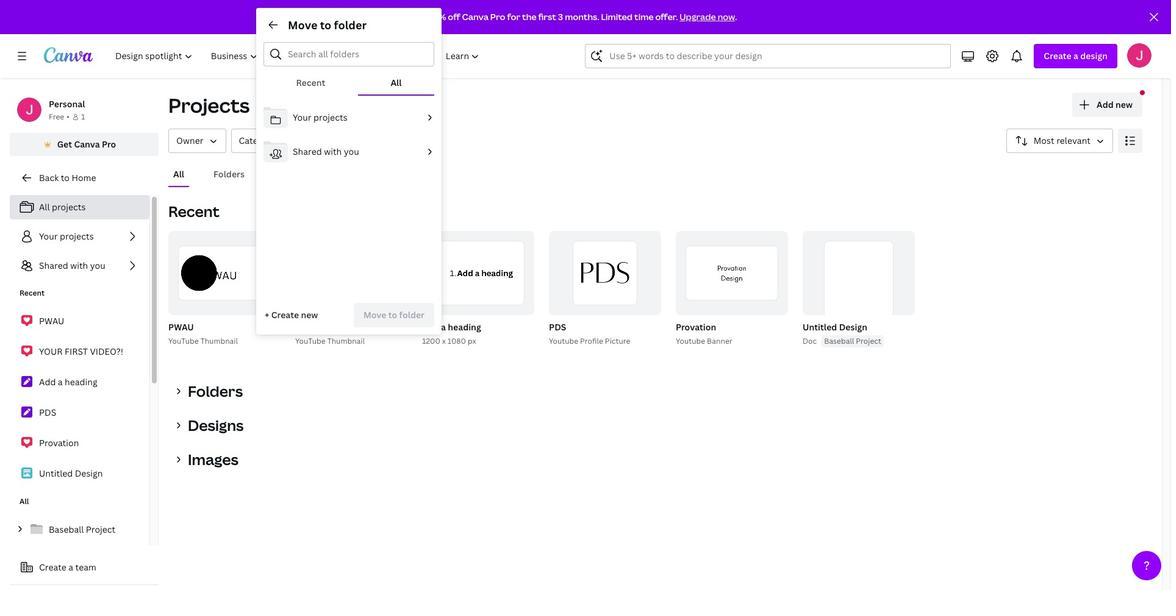 Task type: describe. For each thing, give the bounding box(es) containing it.
shared with you link
[[10, 254, 149, 278]]

back
[[39, 172, 59, 184]]

provation youtube banner
[[676, 322, 733, 347]]

with inside button
[[324, 146, 342, 157]]

first for your first video?! youtube thumbnail
[[321, 322, 345, 333]]

canva inside 'button'
[[74, 138, 100, 150]]

baseball project link
[[10, 517, 149, 543]]

team
[[75, 562, 96, 574]]

0 vertical spatial move
[[288, 18, 318, 32]]

upgrade
[[680, 11, 716, 23]]

add for add a heading
[[39, 376, 56, 388]]

get canva pro button
[[10, 133, 159, 156]]

doc
[[803, 336, 817, 347]]

1 vertical spatial recent
[[168, 201, 220, 221]]

images
[[188, 450, 239, 470]]

1 for 1 of 2
[[509, 301, 512, 310]]

+ create new
[[265, 309, 318, 321]]

you inside "link"
[[90, 260, 105, 272]]

a for create a design
[[1074, 50, 1079, 62]]

0 vertical spatial move to folder
[[288, 18, 367, 32]]

50%
[[427, 11, 446, 23]]

add a heading button
[[422, 320, 481, 336]]

projects
[[168, 92, 250, 118]]

list containing your projects
[[256, 101, 442, 169]]

your first video?! link
[[10, 339, 149, 365]]

youtube for provation
[[676, 336, 705, 347]]

pwau youtube thumbnail
[[168, 322, 238, 347]]

pro inside get canva pro 'button'
[[102, 138, 116, 150]]

provation for provation youtube banner
[[676, 322, 716, 333]]

.
[[735, 11, 737, 23]]

folders button
[[209, 163, 250, 186]]

project inside button
[[856, 336, 882, 347]]

🎁
[[415, 11, 426, 23]]

add a heading link
[[10, 370, 149, 395]]

now
[[718, 11, 735, 23]]

projects inside button
[[314, 112, 348, 123]]

create a team
[[39, 562, 96, 574]]

create inside + create new button
[[271, 309, 299, 321]]

personal
[[49, 98, 85, 110]]

move to folder button
[[354, 303, 434, 328]]

add a heading
[[39, 376, 97, 388]]

get
[[57, 138, 72, 150]]

most
[[1034, 135, 1055, 146]]

off
[[448, 11, 460, 23]]

shared with you inside "link"
[[39, 260, 105, 272]]

0 vertical spatial canva
[[462, 11, 489, 23]]

designs button
[[168, 414, 251, 438]]

3
[[558, 11, 563, 23]]

0 horizontal spatial baseball project
[[49, 524, 116, 536]]

Search all folders search field
[[288, 43, 426, 66]]

🎁 50% off canva pro for the first 3 months. limited time offer. upgrade now .
[[415, 11, 737, 23]]

pds button
[[549, 320, 566, 336]]

your first video?! button
[[295, 320, 380, 336]]

1 vertical spatial your
[[39, 231, 58, 242]]

0 horizontal spatial untitled
[[39, 468, 73, 480]]

offer.
[[656, 11, 678, 23]]

your projects inside button
[[293, 112, 348, 123]]

baseball project button
[[822, 336, 884, 348]]

back to home link
[[10, 166, 159, 190]]

untitled inside button
[[803, 322, 837, 333]]

0 horizontal spatial project
[[86, 524, 116, 536]]

with inside "link"
[[70, 260, 88, 272]]

your projects link
[[10, 225, 149, 249]]

baseball project inside button
[[824, 336, 882, 347]]

upgrade now button
[[680, 11, 735, 23]]

shared with you button
[[264, 140, 434, 167]]

home
[[72, 172, 96, 184]]

your first video?!
[[39, 346, 123, 358]]

list containing all projects
[[10, 195, 149, 278]]

1 for 1
[[81, 112, 85, 122]]

all projects
[[39, 201, 86, 213]]

category
[[239, 135, 276, 146]]

0 horizontal spatial design
[[75, 468, 103, 480]]

1200
[[422, 336, 440, 347]]

1080
[[448, 336, 466, 347]]

baseball inside baseball project button
[[824, 336, 854, 347]]

free •
[[49, 112, 70, 122]]

you inside button
[[344, 146, 359, 157]]

picture
[[605, 336, 631, 347]]

add new button
[[1073, 93, 1143, 117]]

time
[[635, 11, 654, 23]]

1 horizontal spatial pro
[[490, 11, 506, 23]]

+
[[265, 309, 269, 321]]

untitled design button
[[803, 320, 868, 336]]

pds for pds
[[39, 407, 56, 419]]

your first video?! youtube thumbnail
[[295, 322, 380, 347]]

pds youtube profile picture
[[549, 322, 631, 347]]

design inside button
[[839, 322, 868, 333]]

your projects button
[[264, 106, 434, 132]]

james peterson image
[[1128, 43, 1152, 68]]

of
[[514, 301, 521, 310]]

back to home
[[39, 172, 96, 184]]

a for add a heading 1200 x 1080 px
[[441, 322, 446, 333]]

recent inside button
[[296, 77, 325, 88]]

provation for provation
[[39, 437, 79, 449]]

folders inside folders dropdown button
[[188, 381, 243, 401]]

px
[[468, 336, 476, 347]]

designs
[[188, 415, 244, 436]]

limited
[[601, 11, 633, 23]]

+ create new button
[[264, 303, 319, 328]]

Sort by button
[[1007, 129, 1113, 153]]



Task type: locate. For each thing, give the bounding box(es) containing it.
baseball project
[[824, 336, 882, 347], [49, 524, 116, 536]]

0 vertical spatial your
[[293, 112, 312, 123]]

new down james peterson image
[[1116, 99, 1133, 110]]

0 vertical spatial add
[[1097, 99, 1114, 110]]

with down your projects link
[[70, 260, 88, 272]]

create left team
[[39, 562, 66, 574]]

2 youtube from the left
[[676, 336, 705, 347]]

your projects down recent button
[[293, 112, 348, 123]]

folder inside "move to folder" button
[[399, 309, 425, 321]]

0 vertical spatial heading
[[448, 322, 481, 333]]

a up x
[[441, 322, 446, 333]]

create
[[1044, 50, 1072, 62], [271, 309, 299, 321], [39, 562, 66, 574]]

1 right •
[[81, 112, 85, 122]]

0 horizontal spatial recent
[[20, 288, 45, 298]]

your down recent button
[[293, 112, 312, 123]]

pds link
[[10, 400, 149, 426]]

shared with you down your projects link
[[39, 260, 105, 272]]

2 horizontal spatial create
[[1044, 50, 1072, 62]]

1 horizontal spatial to
[[320, 18, 332, 32]]

all button down the owner
[[168, 163, 189, 186]]

youtube
[[549, 336, 579, 347], [676, 336, 705, 347]]

create a design
[[1044, 50, 1108, 62]]

provation inside provation youtube banner
[[676, 322, 716, 333]]

a inside create a team button
[[69, 562, 73, 574]]

all
[[391, 77, 402, 88], [173, 168, 184, 180], [39, 201, 50, 213], [20, 497, 29, 507]]

projects for your projects link
[[60, 231, 94, 242]]

video?! for your first video?! youtube thumbnail
[[347, 322, 380, 333]]

add down design
[[1097, 99, 1114, 110]]

1 vertical spatial project
[[86, 524, 116, 536]]

projects for all projects link on the left of the page
[[52, 201, 86, 213]]

2 horizontal spatial to
[[389, 309, 397, 321]]

youtube inside pwau youtube thumbnail
[[168, 336, 199, 347]]

1
[[81, 112, 85, 122], [509, 301, 512, 310]]

to right back
[[61, 172, 70, 184]]

add for add a heading 1200 x 1080 px
[[422, 322, 439, 333]]

baseball project down the untitled design button at right
[[824, 336, 882, 347]]

0 vertical spatial untitled
[[803, 322, 837, 333]]

0 horizontal spatial 1
[[81, 112, 85, 122]]

0 horizontal spatial first
[[65, 346, 88, 358]]

1 vertical spatial untitled design
[[39, 468, 103, 480]]

shared down your projects link
[[39, 260, 68, 272]]

0 vertical spatial your projects
[[293, 112, 348, 123]]

1 vertical spatial with
[[70, 260, 88, 272]]

pwau
[[39, 315, 64, 327], [168, 322, 194, 333]]

1 horizontal spatial first
[[321, 322, 345, 333]]

1 horizontal spatial new
[[1116, 99, 1133, 110]]

canva right 'off' on the left top
[[462, 11, 489, 23]]

folder up search all folders search box
[[334, 18, 367, 32]]

youtube down provation button
[[676, 336, 705, 347]]

shared inside "link"
[[39, 260, 68, 272]]

first right + create new button
[[321, 322, 345, 333]]

1 vertical spatial 1
[[509, 301, 512, 310]]

your down + create new
[[295, 322, 319, 333]]

recent
[[296, 77, 325, 88], [168, 201, 220, 221], [20, 288, 45, 298]]

most relevant
[[1034, 135, 1091, 146]]

thumbnail up folders dropdown button at the left
[[201, 336, 238, 347]]

provation down pds "link"
[[39, 437, 79, 449]]

2 vertical spatial to
[[389, 309, 397, 321]]

create a team button
[[10, 556, 159, 580]]

thumbnail inside pwau youtube thumbnail
[[201, 336, 238, 347]]

your projects inside your projects link
[[39, 231, 94, 242]]

1 horizontal spatial folder
[[399, 309, 425, 321]]

shared with you
[[293, 146, 359, 157], [39, 260, 105, 272]]

create inside create a design dropdown button
[[1044, 50, 1072, 62]]

months.
[[565, 11, 600, 23]]

untitled design link
[[10, 461, 149, 487]]

1 left of
[[509, 301, 512, 310]]

0 horizontal spatial canva
[[74, 138, 100, 150]]

your inside your first video?! youtube thumbnail
[[295, 322, 319, 333]]

move to folder up '1200'
[[364, 309, 425, 321]]

1 vertical spatial folders
[[188, 381, 243, 401]]

folders inside folders button
[[214, 168, 245, 180]]

pds
[[549, 322, 566, 333], [39, 407, 56, 419]]

1 vertical spatial list
[[10, 195, 149, 278]]

0 horizontal spatial folder
[[334, 18, 367, 32]]

a inside create a design dropdown button
[[1074, 50, 1079, 62]]

you
[[344, 146, 359, 157], [90, 260, 105, 272]]

pwau for pwau
[[39, 315, 64, 327]]

1 horizontal spatial video?!
[[347, 322, 380, 333]]

a inside the add a heading link
[[58, 376, 63, 388]]

pwau for pwau youtube thumbnail
[[168, 322, 194, 333]]

pwau link
[[10, 309, 149, 334]]

first
[[538, 11, 556, 23]]

to right your first video?! 'button'
[[389, 309, 397, 321]]

your projects
[[293, 112, 348, 123], [39, 231, 94, 242]]

1 vertical spatial create
[[271, 309, 299, 321]]

move up the top level navigation element
[[288, 18, 318, 32]]

youtube
[[168, 336, 199, 347], [295, 336, 326, 347]]

move to folder inside button
[[364, 309, 425, 321]]

1 of 2
[[509, 301, 526, 310]]

project
[[856, 336, 882, 347], [86, 524, 116, 536]]

1 horizontal spatial your
[[295, 322, 319, 333]]

youtube for pds
[[549, 336, 579, 347]]

youtube down pds button
[[549, 336, 579, 347]]

1 horizontal spatial youtube
[[676, 336, 705, 347]]

untitled design
[[803, 322, 868, 333], [39, 468, 103, 480]]

heading for add a heading 1200 x 1080 px
[[448, 322, 481, 333]]

1 horizontal spatial design
[[839, 322, 868, 333]]

0 vertical spatial to
[[320, 18, 332, 32]]

0 vertical spatial shared
[[293, 146, 322, 157]]

0 horizontal spatial provation
[[39, 437, 79, 449]]

heading inside the add a heading 1200 x 1080 px
[[448, 322, 481, 333]]

design down provation link
[[75, 468, 103, 480]]

the
[[522, 11, 537, 23]]

video?! for your first video?!
[[90, 346, 123, 358]]

thumbnail down your first video?! 'button'
[[327, 336, 365, 347]]

Owner button
[[168, 129, 226, 153]]

2 vertical spatial list
[[10, 309, 149, 487]]

video?! inside your first video?! youtube thumbnail
[[347, 322, 380, 333]]

projects down recent button
[[314, 112, 348, 123]]

1 vertical spatial you
[[90, 260, 105, 272]]

design
[[1081, 50, 1108, 62]]

youtube down your first video?! 'button'
[[295, 336, 326, 347]]

folders down category
[[214, 168, 245, 180]]

untitled
[[803, 322, 837, 333], [39, 468, 73, 480]]

1 horizontal spatial youtube
[[295, 336, 326, 347]]

shared with you down the your projects button
[[293, 146, 359, 157]]

0 vertical spatial video?!
[[347, 322, 380, 333]]

folder up '1200'
[[399, 309, 425, 321]]

provation
[[676, 322, 716, 333], [39, 437, 79, 449]]

1 horizontal spatial project
[[856, 336, 882, 347]]

add for add new
[[1097, 99, 1114, 110]]

Search search field
[[610, 45, 927, 68]]

pro left for at the left top of page
[[490, 11, 506, 23]]

create left design
[[1044, 50, 1072, 62]]

1 horizontal spatial canva
[[462, 11, 489, 23]]

untitled down provation link
[[39, 468, 73, 480]]

canva right get at left top
[[74, 138, 100, 150]]

a left team
[[69, 562, 73, 574]]

0 vertical spatial pro
[[490, 11, 506, 23]]

add inside the add a heading 1200 x 1080 px
[[422, 322, 439, 333]]

1 vertical spatial pds
[[39, 407, 56, 419]]

thumbnail inside your first video?! youtube thumbnail
[[327, 336, 365, 347]]

move
[[288, 18, 318, 32], [364, 309, 386, 321]]

2
[[522, 301, 526, 310]]

1 horizontal spatial you
[[344, 146, 359, 157]]

add inside dropdown button
[[1097, 99, 1114, 110]]

1 horizontal spatial untitled
[[803, 322, 837, 333]]

folder
[[334, 18, 367, 32], [399, 309, 425, 321]]

canva
[[462, 11, 489, 23], [74, 138, 100, 150]]

add
[[1097, 99, 1114, 110], [422, 322, 439, 333], [39, 376, 56, 388]]

0 vertical spatial first
[[321, 322, 345, 333]]

0 horizontal spatial create
[[39, 562, 66, 574]]

0 vertical spatial new
[[1116, 99, 1133, 110]]

you down your projects link
[[90, 260, 105, 272]]

pds inside pds youtube profile picture
[[549, 322, 566, 333]]

1 vertical spatial your
[[39, 346, 63, 358]]

1 horizontal spatial shared
[[293, 146, 322, 157]]

1 vertical spatial all button
[[168, 163, 189, 186]]

0 vertical spatial with
[[324, 146, 342, 157]]

pwau button
[[168, 320, 194, 336]]

heading for add a heading
[[65, 376, 97, 388]]

create for create a team
[[39, 562, 66, 574]]

provation button
[[676, 320, 716, 336]]

recent down the shared with you "link"
[[20, 288, 45, 298]]

0 horizontal spatial heading
[[65, 376, 97, 388]]

banner
[[707, 336, 733, 347]]

pro up 'back to home' link
[[102, 138, 116, 150]]

your up add a heading
[[39, 346, 63, 358]]

0 vertical spatial folders
[[214, 168, 245, 180]]

design
[[839, 322, 868, 333], [75, 468, 103, 480]]

project down the untitled design button at right
[[856, 336, 882, 347]]

1 vertical spatial add
[[422, 322, 439, 333]]

add a heading 1200 x 1080 px
[[422, 322, 481, 347]]

profile
[[580, 336, 603, 347]]

relevant
[[1057, 135, 1091, 146]]

1 horizontal spatial baseball project
[[824, 336, 882, 347]]

video?!
[[347, 322, 380, 333], [90, 346, 123, 358]]

baseball inside baseball project link
[[49, 524, 84, 536]]

create for create a design
[[1044, 50, 1072, 62]]

shared
[[293, 146, 322, 157], [39, 260, 68, 272]]

0 horizontal spatial your
[[39, 231, 58, 242]]

your down all projects on the top of page
[[39, 231, 58, 242]]

1 horizontal spatial heading
[[448, 322, 481, 333]]

all button
[[358, 71, 434, 95], [168, 163, 189, 186]]

1 horizontal spatial 1
[[509, 301, 512, 310]]

a for create a team
[[69, 562, 73, 574]]

new inside dropdown button
[[1116, 99, 1133, 110]]

projects down all projects link on the left of the page
[[60, 231, 94, 242]]

0 vertical spatial you
[[344, 146, 359, 157]]

1 youtube from the left
[[168, 336, 199, 347]]

projects down the back to home
[[52, 201, 86, 213]]

youtube inside pds youtube profile picture
[[549, 336, 579, 347]]

to inside 'back to home' link
[[61, 172, 70, 184]]

1 vertical spatial provation
[[39, 437, 79, 449]]

1 horizontal spatial all button
[[358, 71, 434, 95]]

2 youtube from the left
[[295, 336, 326, 347]]

0 horizontal spatial shared
[[39, 260, 68, 272]]

heading down your first video?! link
[[65, 376, 97, 388]]

pds inside "link"
[[39, 407, 56, 419]]

1 horizontal spatial create
[[271, 309, 299, 321]]

your
[[293, 112, 312, 123], [39, 231, 58, 242]]

your inside button
[[293, 112, 312, 123]]

provation up banner
[[676, 322, 716, 333]]

youtube inside your first video?! youtube thumbnail
[[295, 336, 326, 347]]

first down pwau link on the left
[[65, 346, 88, 358]]

to up the top level navigation element
[[320, 18, 332, 32]]

untitled design down provation link
[[39, 468, 103, 480]]

design up baseball project button
[[839, 322, 868, 333]]

images button
[[168, 448, 246, 472]]

1 horizontal spatial provation
[[676, 322, 716, 333]]

0 horizontal spatial shared with you
[[39, 260, 105, 272]]

1 horizontal spatial pwau
[[168, 322, 194, 333]]

x
[[442, 336, 446, 347]]

all button down search all folders search box
[[358, 71, 434, 95]]

list
[[256, 101, 442, 169], [10, 195, 149, 278], [10, 309, 149, 487]]

baseball project up team
[[49, 524, 116, 536]]

1 horizontal spatial move
[[364, 309, 386, 321]]

baseball down the untitled design button at right
[[824, 336, 854, 347]]

new inside button
[[301, 309, 318, 321]]

first inside your first video?! youtube thumbnail
[[321, 322, 345, 333]]

0 horizontal spatial pds
[[39, 407, 56, 419]]

1 vertical spatial pro
[[102, 138, 116, 150]]

0 vertical spatial recent
[[296, 77, 325, 88]]

0 horizontal spatial new
[[301, 309, 318, 321]]

to
[[320, 18, 332, 32], [61, 172, 70, 184], [389, 309, 397, 321]]

add down your first video?! link
[[39, 376, 56, 388]]

Category button
[[231, 129, 299, 153]]

move to folder
[[288, 18, 367, 32], [364, 309, 425, 321]]

pds for pds youtube profile picture
[[549, 322, 566, 333]]

provation link
[[10, 431, 149, 456]]

move up your first video?! youtube thumbnail
[[364, 309, 386, 321]]

folders up designs
[[188, 381, 243, 401]]

0 horizontal spatial your projects
[[39, 231, 94, 242]]

project up team
[[86, 524, 116, 536]]

thumbnail
[[201, 336, 238, 347], [327, 336, 365, 347]]

1 vertical spatial design
[[75, 468, 103, 480]]

create right "+"
[[271, 309, 299, 321]]

recent down the top level navigation element
[[296, 77, 325, 88]]

add up '1200'
[[422, 322, 439, 333]]

1 vertical spatial untitled
[[39, 468, 73, 480]]

1 horizontal spatial shared with you
[[293, 146, 359, 157]]

1 vertical spatial folder
[[399, 309, 425, 321]]

owner
[[176, 135, 203, 146]]

heading up px
[[448, 322, 481, 333]]

youtube down pwau button
[[168, 336, 199, 347]]

0 vertical spatial project
[[856, 336, 882, 347]]

your
[[295, 322, 319, 333], [39, 346, 63, 358]]

0 horizontal spatial all button
[[168, 163, 189, 186]]

recent down folders button
[[168, 201, 220, 221]]

your for your first video?!
[[39, 346, 63, 358]]

with down the your projects button
[[324, 146, 342, 157]]

1 horizontal spatial untitled design
[[803, 322, 868, 333]]

0 vertical spatial folder
[[334, 18, 367, 32]]

1 vertical spatial video?!
[[90, 346, 123, 358]]

1 youtube from the left
[[549, 336, 579, 347]]

with
[[324, 146, 342, 157], [70, 260, 88, 272]]

a left design
[[1074, 50, 1079, 62]]

your projects down all projects on the top of page
[[39, 231, 94, 242]]

recent button
[[264, 71, 358, 95]]

untitled design up baseball project button
[[803, 322, 868, 333]]

get canva pro
[[57, 138, 116, 150]]

free
[[49, 112, 64, 122]]

0 vertical spatial baseball project
[[824, 336, 882, 347]]

0 vertical spatial 1
[[81, 112, 85, 122]]

baseball
[[824, 336, 854, 347], [49, 524, 84, 536]]

1 vertical spatial heading
[[65, 376, 97, 388]]

shared right category
[[293, 146, 322, 157]]

new up your first video?! youtube thumbnail
[[301, 309, 318, 321]]

a inside the add a heading 1200 x 1080 px
[[441, 322, 446, 333]]

youtube inside provation youtube banner
[[676, 336, 705, 347]]

add new
[[1097, 99, 1133, 110]]

a down your first video?! link
[[58, 376, 63, 388]]

top level navigation element
[[107, 44, 490, 68]]

untitled up doc
[[803, 322, 837, 333]]

0 horizontal spatial pwau
[[39, 315, 64, 327]]

all projects link
[[10, 195, 149, 220]]

0 vertical spatial design
[[839, 322, 868, 333]]

1 vertical spatial shared
[[39, 260, 68, 272]]

0 vertical spatial create
[[1044, 50, 1072, 62]]

for
[[507, 11, 521, 23]]

to inside "move to folder" button
[[389, 309, 397, 321]]

None search field
[[585, 44, 951, 68]]

shared inside button
[[293, 146, 322, 157]]

0 horizontal spatial pro
[[102, 138, 116, 150]]

1 horizontal spatial baseball
[[824, 336, 854, 347]]

pwau inside pwau youtube thumbnail
[[168, 322, 194, 333]]

•
[[67, 112, 70, 122]]

0 horizontal spatial your
[[39, 346, 63, 358]]

2 vertical spatial recent
[[20, 288, 45, 298]]

shared with you inside button
[[293, 146, 359, 157]]

list containing pwau
[[10, 309, 149, 487]]

a for add a heading
[[58, 376, 63, 388]]

0 horizontal spatial video?!
[[90, 346, 123, 358]]

new
[[1116, 99, 1133, 110], [301, 309, 318, 321]]

create a design button
[[1034, 44, 1118, 68]]

1 thumbnail from the left
[[201, 336, 238, 347]]

1 vertical spatial move
[[364, 309, 386, 321]]

you down the your projects button
[[344, 146, 359, 157]]

2 vertical spatial add
[[39, 376, 56, 388]]

2 thumbnail from the left
[[327, 336, 365, 347]]

provation inside list
[[39, 437, 79, 449]]

0 vertical spatial shared with you
[[293, 146, 359, 157]]

projects
[[314, 112, 348, 123], [52, 201, 86, 213], [60, 231, 94, 242]]

baseball up create a team
[[49, 524, 84, 536]]

move to folder up search all folders search box
[[288, 18, 367, 32]]

create inside create a team button
[[39, 562, 66, 574]]

heading
[[448, 322, 481, 333], [65, 376, 97, 388]]

folders button
[[168, 379, 250, 404]]

first for your first video?!
[[65, 346, 88, 358]]

0 horizontal spatial with
[[70, 260, 88, 272]]

your for your first video?! youtube thumbnail
[[295, 322, 319, 333]]

move inside button
[[364, 309, 386, 321]]



Task type: vqa. For each thing, say whether or not it's contained in the screenshot.
Wednesday column header
no



